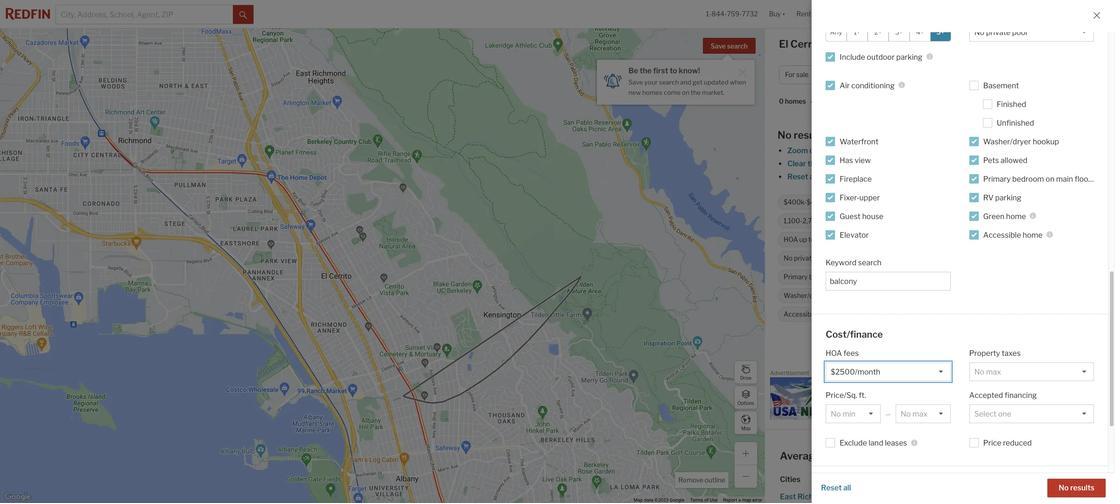 Task type: locate. For each thing, give the bounding box(es) containing it.
your
[[645, 78, 658, 86], [903, 172, 919, 181]]

exclude
[[952, 236, 975, 244], [840, 439, 868, 447]]

cerrito, up the cities heading
[[921, 450, 958, 462]]

zoom out clear the map boundary reset all filters or remove one of your filters below to see more homes
[[788, 146, 1032, 181]]

0 vertical spatial of
[[894, 172, 902, 181]]

any
[[831, 28, 843, 36]]

map
[[821, 159, 837, 168], [743, 497, 752, 503]]

parking down 'sale'
[[897, 53, 923, 61]]

guest house
[[840, 212, 884, 221]]

0 vertical spatial reset
[[788, 172, 809, 181]]

your right one
[[903, 172, 919, 181]]

remove coming soon, under contract/pending image
[[987, 218, 992, 224]]

on
[[682, 89, 690, 96], [1046, 174, 1055, 183], [839, 273, 847, 281]]

rv up green
[[984, 193, 994, 202]]

$4.5m up conditioning
[[861, 71, 881, 79]]

report for report a map error
[[724, 497, 738, 503]]

exclude for exclude 55+ communities
[[952, 236, 975, 244]]

1 horizontal spatial search
[[728, 42, 748, 50]]

$400k-$4.5m up '1,100-2,750 sq. ft.'
[[784, 198, 827, 206]]

search for keyword search
[[859, 258, 882, 267]]

0 vertical spatial land
[[991, 198, 1004, 206]]

1 vertical spatial no results
[[1060, 483, 1095, 492]]

the right be
[[640, 66, 652, 75]]

0 horizontal spatial main
[[848, 273, 863, 281]]

0 homes •
[[780, 97, 813, 106]]

1 horizontal spatial ft.
[[859, 391, 867, 400]]

$4.5m inside button
[[861, 71, 881, 79]]

el left cerrito
[[962, 343, 968, 352]]

rv parking
[[984, 193, 1022, 202], [856, 254, 889, 262]]

hoa left fees
[[826, 349, 843, 358]]

balcony
[[861, 310, 886, 318]]

0 vertical spatial on
[[682, 89, 690, 96]]

remove hoa up to $2,500/month image
[[867, 237, 873, 242]]

0 horizontal spatial filters
[[820, 172, 840, 181]]

1 horizontal spatial map
[[821, 159, 837, 168]]

exclude up prices
[[840, 439, 868, 447]]

$400k- up the 1,100-
[[784, 198, 807, 206]]

hookup down unfinished
[[1034, 137, 1060, 146]]

rv parking down remove hoa up to $2,500/month icon
[[856, 254, 889, 262]]

bedroom down allowed
[[1013, 174, 1045, 183]]

el for el cerrito, ca homes for sale
[[780, 38, 789, 50]]

or
[[843, 172, 850, 181]]

1 horizontal spatial ca
[[960, 450, 975, 462]]

air
[[840, 81, 850, 90]]

e.g. office, balcony, modern text field
[[831, 277, 947, 286]]

hoa for hoa up to $2,500/month
[[784, 236, 799, 244]]

1 horizontal spatial washer/dryer
[[984, 137, 1032, 146]]

cerrito, up sale
[[791, 38, 828, 50]]

more
[[988, 172, 1006, 181]]

the up reset all filters button on the top of the page
[[808, 159, 820, 168]]

1 vertical spatial washer/dryer hookup
[[784, 292, 851, 300]]

1 horizontal spatial el
[[910, 450, 919, 462]]

list box
[[970, 23, 1095, 41], [826, 362, 951, 381], [970, 362, 1095, 381], [826, 405, 881, 423], [896, 405, 951, 423], [970, 405, 1095, 423]]

ft. right sq.
[[833, 217, 839, 225]]

report inside button
[[1090, 371, 1104, 376]]

0 horizontal spatial hookup
[[828, 292, 851, 300]]

washer/dryer up pets allowed at the right of the page
[[984, 137, 1032, 146]]

1 vertical spatial primary
[[784, 273, 808, 281]]

come
[[664, 89, 681, 96]]

rv parking up green home
[[984, 193, 1022, 202]]

east
[[781, 492, 797, 501]]

reset inside zoom out clear the map boundary reset all filters or remove one of your filters below to see more homes
[[788, 172, 809, 181]]

on down keyword
[[839, 273, 847, 281]]

exclude left the 55+
[[952, 236, 975, 244]]

market
[[999, 41, 1025, 50]]

1 vertical spatial results
[[1071, 483, 1095, 492]]

when
[[730, 78, 747, 86]]

0 horizontal spatial rv
[[856, 254, 865, 262]]

primary for primary bedroom on main floor
[[984, 174, 1011, 183]]

of left use
[[705, 497, 709, 503]]

remove townhouse, land image
[[1008, 199, 1014, 205]]

save inside save search button
[[711, 42, 726, 50]]

market insights link
[[999, 30, 1055, 51]]

$400k-$4.5m button
[[831, 65, 891, 84]]

$400k- up air
[[837, 71, 861, 79]]

1 horizontal spatial land
[[991, 198, 1004, 206]]

2 filters from the left
[[920, 172, 941, 181]]

report left a
[[724, 497, 738, 503]]

1 vertical spatial report
[[724, 497, 738, 503]]

1+ radio
[[847, 23, 868, 41]]

sale
[[900, 38, 921, 50]]

land up 'average home prices near el cerrito, ca'
[[869, 439, 884, 447]]

remove accessible home image
[[841, 312, 846, 317]]

waterfront
[[840, 137, 879, 146]]

2 vertical spatial no
[[1060, 483, 1070, 492]]

primary down "private"
[[784, 273, 808, 281]]

0 horizontal spatial the
[[640, 66, 652, 75]]

save
[[711, 42, 726, 50], [629, 78, 644, 86]]

rv right remove no private pool image
[[856, 254, 865, 262]]

map right a
[[743, 497, 752, 503]]

1,100-2,750 sq. ft.
[[784, 217, 839, 225]]

cities
[[781, 475, 801, 484]]

know!
[[679, 66, 701, 75]]

homes down allowed
[[1008, 172, 1032, 181]]

0 vertical spatial results
[[794, 129, 828, 141]]

search up come
[[660, 78, 679, 86]]

bedroom down pool
[[810, 273, 838, 281]]

washer/dryer down primary bedroom on main
[[784, 292, 826, 300]]

0 horizontal spatial exclude
[[840, 439, 868, 447]]

0 vertical spatial all
[[810, 172, 818, 181]]

the down get
[[691, 89, 701, 96]]

5+ right 4+
[[937, 28, 945, 36]]

1 vertical spatial hoa
[[826, 349, 843, 358]]

view right has
[[855, 156, 872, 165]]

primary down pets
[[984, 174, 1011, 183]]

0 horizontal spatial of
[[705, 497, 709, 503]]

hookup up remove accessible home icon
[[828, 292, 851, 300]]

map left data
[[634, 497, 643, 503]]

option group
[[826, 23, 952, 41]]

save for save your search and get updated when new homes come on the market.
[[629, 78, 644, 86]]

0 vertical spatial rv parking
[[984, 193, 1022, 202]]

0 vertical spatial map
[[742, 425, 751, 431]]

market insights | city guide
[[999, 41, 1100, 50]]

map for map
[[742, 425, 751, 431]]

report
[[1090, 371, 1104, 376], [724, 497, 738, 503]]

$400k-$4.5m up "air conditioning"
[[837, 71, 881, 79]]

conditioning
[[852, 81, 895, 90]]

ca
[[830, 38, 845, 50], [960, 450, 975, 462]]

land for exclude
[[869, 439, 884, 447]]

0 vertical spatial accessible home
[[984, 231, 1043, 239]]

•
[[811, 98, 813, 106]]

1 vertical spatial your
[[903, 172, 919, 181]]

cost/finance
[[826, 329, 884, 340]]

no results button
[[1048, 479, 1107, 497]]

0 horizontal spatial no results
[[778, 129, 828, 141]]

to inside zoom out clear the map boundary reset all filters or remove one of your filters below to see more homes
[[965, 172, 972, 181]]

map left has
[[821, 159, 837, 168]]

to right first
[[670, 66, 678, 75]]

townhouse,
[[953, 198, 989, 206]]

remove
[[679, 476, 704, 484]]

1 horizontal spatial elevator
[[940, 292, 965, 300]]

on inside save your search and get updated when new homes come on the market.
[[682, 89, 690, 96]]

view right have
[[965, 273, 979, 281]]

0 vertical spatial $400k-$4.5m
[[837, 71, 881, 79]]

spots
[[944, 310, 961, 318]]

google
[[670, 497, 685, 503]]

0 vertical spatial main
[[1057, 174, 1074, 183]]

search down remove hoa up to $2,500/month icon
[[859, 258, 882, 267]]

1 horizontal spatial primary
[[984, 174, 1011, 183]]

2 horizontal spatial the
[[808, 159, 820, 168]]

on left 'floor'
[[1046, 174, 1055, 183]]

type
[[859, 481, 879, 492]]

be the first to know!
[[629, 66, 701, 75]]

search down the 759-
[[728, 42, 748, 50]]

0 horizontal spatial ca
[[830, 38, 845, 50]]

0 horizontal spatial reset
[[788, 172, 809, 181]]

ad region
[[771, 377, 1111, 419]]

listing type
[[826, 481, 879, 492]]

accessible down green home
[[984, 231, 1022, 239]]

main left 'floor'
[[1057, 174, 1074, 183]]

exclude land leases
[[840, 439, 908, 447]]

0 horizontal spatial your
[[645, 78, 658, 86]]

report for report ad
[[1090, 371, 1104, 376]]

map for map data ©2023 google
[[634, 497, 643, 503]]

0 horizontal spatial all
[[810, 172, 818, 181]]

0 vertical spatial save
[[711, 42, 726, 50]]

1 horizontal spatial no results
[[1060, 483, 1095, 492]]

filters
[[820, 172, 840, 181], [920, 172, 941, 181]]

all inside zoom out clear the map boundary reset all filters or remove one of your filters below to see more homes
[[810, 172, 818, 181]]

0 horizontal spatial report
[[724, 497, 738, 503]]

1 vertical spatial bedroom
[[810, 273, 838, 281]]

1 horizontal spatial accessible home
[[984, 231, 1043, 239]]

1 horizontal spatial $4.5m
[[861, 71, 881, 79]]

1 horizontal spatial all
[[844, 483, 852, 492]]

accessible home left remove accessible home icon
[[784, 310, 836, 318]]

el up for
[[780, 38, 789, 50]]

map button
[[735, 411, 758, 434]]

remove $400k-$4.5m image
[[832, 199, 838, 205]]

accessible left remove accessible home icon
[[784, 310, 817, 318]]

0
[[780, 97, 784, 105]]

homes right 'new'
[[643, 89, 663, 96]]

terms of use
[[691, 497, 718, 503]]

the inside save your search and get updated when new homes come on the market.
[[691, 89, 701, 96]]

map inside button
[[742, 425, 751, 431]]

0 horizontal spatial primary
[[784, 273, 808, 281]]

0 vertical spatial washer/dryer
[[984, 137, 1032, 146]]

2 vertical spatial on
[[839, 273, 847, 281]]

0 horizontal spatial $400k-$4.5m
[[784, 198, 827, 206]]

1 vertical spatial search
[[660, 78, 679, 86]]

keyword
[[826, 258, 857, 267]]

filters down clear the map boundary button at top right
[[820, 172, 840, 181]]

5+ inside radio
[[937, 28, 945, 36]]

1 horizontal spatial reset
[[822, 483, 842, 492]]

remove exclude 55+ communities image
[[1036, 237, 1041, 242]]

1 horizontal spatial of
[[894, 172, 902, 181]]

land
[[991, 198, 1004, 206], [869, 439, 884, 447]]

upper
[[860, 193, 881, 202]]

0 vertical spatial your
[[645, 78, 658, 86]]

$400k-$4.5m inside button
[[837, 71, 881, 79]]

cerrito
[[970, 343, 994, 352]]

0 horizontal spatial land
[[869, 439, 884, 447]]

0 horizontal spatial el
[[780, 38, 789, 50]]

submit search image
[[240, 11, 247, 19]]

1 horizontal spatial bedroom
[[1013, 174, 1045, 183]]

land left "remove townhouse, land" icon
[[991, 198, 1004, 206]]

0 vertical spatial no
[[778, 129, 792, 141]]

0 horizontal spatial $4.5m
[[807, 198, 827, 206]]

zoom
[[788, 146, 809, 155]]

east richmond heights link
[[781, 490, 935, 503]]

elevator down remove 1,100-2,750 sq. ft. icon
[[840, 231, 869, 239]]

2+
[[875, 28, 883, 36]]

ca up the cities heading
[[960, 450, 975, 462]]

1 horizontal spatial washer/dryer hookup
[[984, 137, 1060, 146]]

washer/dryer hookup down unfinished
[[984, 137, 1060, 146]]

to inside dialog
[[670, 66, 678, 75]]

price
[[984, 439, 1002, 447]]

Any radio
[[826, 23, 847, 41]]

ft. right price/sq.
[[859, 391, 867, 400]]

1 horizontal spatial $400k-
[[837, 71, 861, 79]]

0 horizontal spatial hoa
[[784, 236, 799, 244]]

one
[[880, 172, 893, 181]]

1 vertical spatial on
[[1046, 174, 1055, 183]]

0 horizontal spatial cerrito,
[[791, 38, 828, 50]]

0 vertical spatial search
[[728, 42, 748, 50]]

1 vertical spatial rv parking
[[856, 254, 889, 262]]

1 vertical spatial homes
[[786, 97, 807, 105]]

to right up
[[809, 236, 815, 244]]

near
[[886, 450, 908, 462]]

reset all filters button
[[788, 172, 841, 181]]

1 horizontal spatial your
[[903, 172, 919, 181]]

hoa left up
[[784, 236, 799, 244]]

under
[[908, 217, 926, 225]]

washer/dryer hookup down primary bedroom on main
[[784, 292, 851, 300]]

el cerrito link
[[962, 343, 994, 352]]

homes inside zoom out clear the map boundary reset all filters or remove one of your filters below to see more homes
[[1008, 172, 1032, 181]]

1 vertical spatial rv
[[856, 254, 865, 262]]

zoom out button
[[788, 146, 822, 155]]

0 vertical spatial 5+
[[937, 28, 945, 36]]

your down first
[[645, 78, 658, 86]]

save inside save your search and get updated when new homes come on the market.
[[629, 78, 644, 86]]

reset inside button
[[822, 483, 842, 492]]

bedroom for primary bedroom on main
[[810, 273, 838, 281]]

map down 'options'
[[742, 425, 751, 431]]

1 vertical spatial accessible
[[784, 310, 817, 318]]

filters left below
[[920, 172, 941, 181]]

1 vertical spatial $400k-
[[784, 198, 807, 206]]

boundary
[[838, 159, 872, 168]]

save down 844-
[[711, 42, 726, 50]]

2 horizontal spatial to
[[965, 172, 972, 181]]

average
[[781, 450, 821, 462]]

main down keyword search at the right bottom of the page
[[848, 273, 863, 281]]

search inside button
[[728, 42, 748, 50]]

map data ©2023 google
[[634, 497, 685, 503]]

homes right 0 in the right top of the page
[[786, 97, 807, 105]]

your inside zoom out clear the map boundary reset all filters or remove one of your filters below to see more homes
[[903, 172, 919, 181]]

0 vertical spatial to
[[670, 66, 678, 75]]

no results
[[778, 129, 828, 141], [1060, 483, 1095, 492]]

townhouse, land
[[953, 198, 1004, 206]]

cerrito,
[[791, 38, 828, 50], [921, 450, 958, 462]]

parking up green home
[[996, 193, 1022, 202]]

to left "see"
[[965, 172, 972, 181]]

1 vertical spatial view
[[965, 273, 979, 281]]

ca down any
[[830, 38, 845, 50]]

save for save search
[[711, 42, 726, 50]]

save up 'new'
[[629, 78, 644, 86]]

on down and
[[682, 89, 690, 96]]

leases
[[886, 439, 908, 447]]

2 horizontal spatial homes
[[1008, 172, 1032, 181]]

remove outline button
[[676, 472, 729, 488]]

contract/pending
[[928, 217, 981, 225]]

search
[[728, 42, 748, 50], [660, 78, 679, 86], [859, 258, 882, 267]]

2 horizontal spatial on
[[1046, 174, 1055, 183]]

city
[[1064, 41, 1079, 50]]

0 horizontal spatial accessible home
[[784, 310, 836, 318]]

0 horizontal spatial map
[[634, 497, 643, 503]]

elevator up spots
[[940, 292, 965, 300]]

1 vertical spatial map
[[634, 497, 643, 503]]

2,750
[[803, 217, 821, 225]]

5+ right 'remove balcony' image
[[911, 310, 919, 318]]

$4.5m left remove $400k-$4.5m 'image'
[[807, 198, 827, 206]]

1 vertical spatial ca
[[960, 450, 975, 462]]

primary
[[984, 174, 1011, 183], [784, 273, 808, 281]]

0 vertical spatial report
[[1090, 371, 1104, 376]]

report left ad in the bottom right of the page
[[1090, 371, 1104, 376]]

hoa up to $2,500/month
[[784, 236, 862, 244]]

1 horizontal spatial $400k-$4.5m
[[837, 71, 881, 79]]

—
[[886, 410, 892, 418]]

map inside zoom out clear the map boundary reset all filters or remove one of your filters below to see more homes
[[821, 159, 837, 168]]

0 vertical spatial hoa
[[784, 236, 799, 244]]

0 vertical spatial cerrito,
[[791, 38, 828, 50]]

el right near
[[910, 450, 919, 462]]

0 horizontal spatial elevator
[[840, 231, 869, 239]]

include
[[840, 53, 866, 61]]

1 vertical spatial cerrito,
[[921, 450, 958, 462]]

for
[[884, 38, 898, 50]]

of right one
[[894, 172, 902, 181]]

0 vertical spatial $400k-
[[837, 71, 861, 79]]

of inside zoom out clear the map boundary reset all filters or remove one of your filters below to see more homes
[[894, 172, 902, 181]]

soon,
[[891, 217, 907, 225]]

bedroom for primary bedroom on main floor
[[1013, 174, 1045, 183]]

0 vertical spatial the
[[640, 66, 652, 75]]

1 vertical spatial to
[[965, 172, 972, 181]]

1-844-759-7732 link
[[707, 10, 758, 18]]

accessible home down green home
[[984, 231, 1043, 239]]



Task type: vqa. For each thing, say whether or not it's contained in the screenshot.
results
yes



Task type: describe. For each thing, give the bounding box(es) containing it.
2 vertical spatial el
[[910, 450, 919, 462]]

unfinished
[[997, 118, 1035, 127]]

view for have view
[[965, 273, 979, 281]]

report a map error
[[724, 497, 763, 503]]

search inside save your search and get updated when new homes come on the market.
[[660, 78, 679, 86]]

0 horizontal spatial washer/dryer
[[784, 292, 826, 300]]

main for primary bedroom on main
[[848, 273, 863, 281]]

3+
[[896, 28, 904, 36]]

has
[[840, 156, 854, 165]]

0 vertical spatial accessible
[[984, 231, 1022, 239]]

for sale button
[[780, 65, 827, 84]]

4+
[[917, 28, 925, 36]]

results inside button
[[1071, 483, 1095, 492]]

el for el cerrito
[[962, 343, 968, 352]]

1 vertical spatial no
[[784, 254, 793, 262]]

be the first to know! dialog
[[597, 54, 755, 104]]

coming soon, under contract/pending
[[865, 217, 981, 225]]

3+ radio
[[889, 23, 910, 41]]

has view
[[840, 156, 872, 165]]

sq.
[[823, 217, 831, 225]]

remove no private pool image
[[835, 256, 841, 261]]

1 vertical spatial accessible home
[[784, 310, 836, 318]]

allowed
[[1001, 156, 1028, 165]]

sale
[[797, 71, 809, 79]]

heights
[[836, 492, 864, 501]]

55+
[[977, 236, 989, 244]]

1 vertical spatial map
[[743, 497, 752, 503]]

parking down remove hoa up to $2,500/month icon
[[866, 254, 889, 262]]

google image
[[2, 491, 33, 503]]

home up listing
[[824, 450, 851, 462]]

market.
[[703, 89, 725, 96]]

0 vertical spatial elevator
[[840, 231, 869, 239]]

on for primary bedroom on main
[[839, 273, 847, 281]]

fixer-
[[840, 193, 860, 202]]

844-
[[712, 10, 727, 18]]

homes inside 0 homes •
[[786, 97, 807, 105]]

studio+
[[853, 198, 876, 206]]

out
[[810, 146, 822, 155]]

hoa fees
[[826, 349, 859, 358]]

ad
[[1106, 371, 1111, 376]]

home left remove accessible home icon
[[819, 310, 836, 318]]

primary for primary bedroom on main
[[784, 273, 808, 281]]

prices
[[853, 450, 883, 462]]

main for primary bedroom on main floor
[[1057, 174, 1074, 183]]

primary bedroom on main floor
[[984, 174, 1092, 183]]

price reduced
[[984, 439, 1033, 447]]

0 vertical spatial washer/dryer hookup
[[984, 137, 1060, 146]]

clear the map boundary button
[[788, 159, 872, 168]]

1 horizontal spatial hookup
[[1034, 137, 1060, 146]]

for
[[786, 71, 796, 79]]

price/sq.
[[826, 391, 858, 400]]

view for has view
[[855, 156, 872, 165]]

pets
[[984, 156, 1000, 165]]

up
[[800, 236, 808, 244]]

1+
[[854, 28, 861, 36]]

no inside button
[[1060, 483, 1070, 492]]

updated
[[704, 78, 729, 86]]

guide
[[1080, 41, 1100, 50]]

2 vertical spatial to
[[809, 236, 815, 244]]

0 vertical spatial rv
[[984, 193, 994, 202]]

exclude for exclude land leases
[[840, 439, 868, 447]]

average home prices near el cerrito, ca
[[781, 450, 975, 462]]

remove outline
[[679, 476, 726, 484]]

draw button
[[735, 361, 758, 384]]

for sale
[[786, 71, 809, 79]]

hoa for hoa fees
[[826, 349, 843, 358]]

options button
[[735, 386, 758, 409]]

property
[[970, 349, 1001, 358]]

communities
[[990, 236, 1030, 244]]

and
[[681, 78, 692, 86]]

reset all
[[822, 483, 852, 492]]

reset all button
[[822, 479, 852, 497]]

0 horizontal spatial accessible
[[784, 310, 817, 318]]

first
[[654, 66, 669, 75]]

0 vertical spatial no results
[[778, 129, 828, 141]]

1 vertical spatial ft.
[[859, 391, 867, 400]]

data
[[645, 497, 654, 503]]

have
[[948, 273, 964, 281]]

homes inside save your search and get updated when new homes come on the market.
[[643, 89, 663, 96]]

accepted financing
[[970, 391, 1038, 400]]

house
[[863, 212, 884, 221]]

fees
[[844, 349, 859, 358]]

exclude 55+ communities
[[952, 236, 1030, 244]]

7732
[[742, 10, 758, 18]]

map region
[[0, 0, 874, 503]]

0 vertical spatial ca
[[830, 38, 845, 50]]

5+ for 5+ parking spots
[[911, 310, 919, 318]]

private
[[795, 254, 816, 262]]

all inside button
[[844, 483, 852, 492]]

home down "remove townhouse, land" icon
[[1007, 212, 1027, 221]]

property taxes
[[970, 349, 1021, 358]]

1 vertical spatial $400k-$4.5m
[[784, 198, 827, 206]]

remove 5+ parking spots image
[[966, 312, 972, 317]]

save your search and get updated when new homes come on the market.
[[629, 78, 747, 96]]

listing
[[826, 481, 857, 492]]

new
[[629, 89, 641, 96]]

fixer-upper
[[840, 193, 881, 202]]

east richmond heights
[[781, 492, 864, 501]]

see
[[974, 172, 986, 181]]

1 filters from the left
[[820, 172, 840, 181]]

air conditioning
[[840, 81, 895, 90]]

4+ radio
[[910, 23, 931, 41]]

option group containing any
[[826, 23, 952, 41]]

1 horizontal spatial rv parking
[[984, 193, 1022, 202]]

1 vertical spatial hookup
[[828, 292, 851, 300]]

search for save search
[[728, 42, 748, 50]]

get
[[693, 78, 703, 86]]

parking left spots
[[920, 310, 943, 318]]

land for townhouse,
[[991, 198, 1004, 206]]

5+ radio
[[931, 23, 952, 41]]

the inside zoom out clear the map boundary reset all filters or remove one of your filters below to see more homes
[[808, 159, 820, 168]]

|
[[1058, 41, 1060, 50]]

green home
[[984, 212, 1027, 221]]

no private pool
[[784, 254, 831, 262]]

guest
[[840, 212, 861, 221]]

remove
[[852, 172, 878, 181]]

1 vertical spatial $4.5m
[[807, 198, 827, 206]]

keyword search
[[826, 258, 882, 267]]

2+ radio
[[868, 23, 889, 41]]

$400k- inside $400k-$4.5m button
[[837, 71, 861, 79]]

pets allowed
[[984, 156, 1028, 165]]

no results inside no results button
[[1060, 483, 1095, 492]]

advertisement
[[771, 369, 810, 376]]

have view
[[948, 273, 979, 281]]

include outdoor parking
[[840, 53, 923, 61]]

report ad
[[1090, 371, 1111, 376]]

report a map error link
[[724, 497, 763, 503]]

0 horizontal spatial results
[[794, 129, 828, 141]]

pool
[[817, 254, 831, 262]]

City, Address, School, Agent, ZIP search field
[[56, 5, 233, 24]]

remove 1,100-2,750 sq. ft. image
[[845, 218, 850, 224]]

on for primary bedroom on main floor
[[1046, 174, 1055, 183]]

remove balcony image
[[890, 312, 896, 317]]

©2023
[[655, 497, 669, 503]]

1 vertical spatial elevator
[[940, 292, 965, 300]]

home down green home
[[1023, 231, 1043, 239]]

use
[[710, 497, 718, 503]]

cities heading
[[781, 475, 1101, 485]]

5+ parking spots
[[911, 310, 961, 318]]

your inside save your search and get updated when new homes come on the market.
[[645, 78, 658, 86]]

5+ for 5+
[[937, 28, 945, 36]]

0 horizontal spatial ft.
[[833, 217, 839, 225]]

outdoor
[[867, 53, 895, 61]]

financing
[[1005, 391, 1038, 400]]

0 horizontal spatial washer/dryer hookup
[[784, 292, 851, 300]]

price/sq. ft.
[[826, 391, 867, 400]]



